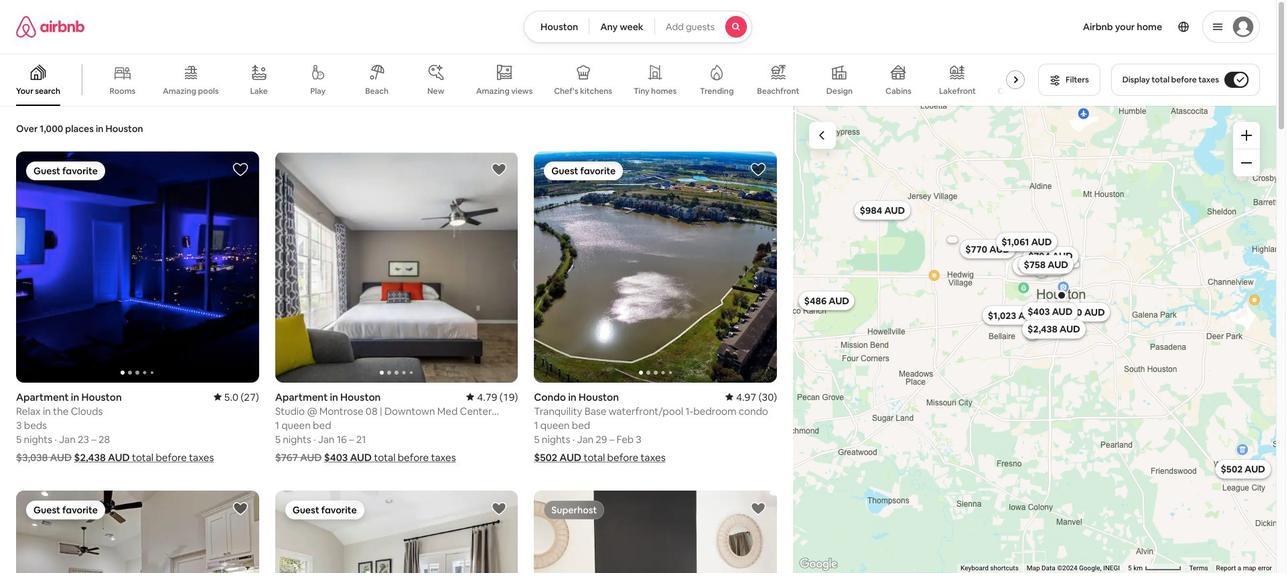 Task type: vqa. For each thing, say whether or not it's contained in the screenshot.
Allows
no



Task type: locate. For each thing, give the bounding box(es) containing it.
zoom in image
[[1242, 130, 1253, 141]]

2 add to wishlist: apartment in houston image from the left
[[491, 162, 508, 178]]

the location you searched image
[[1057, 290, 1067, 300]]

0 horizontal spatial add to wishlist: apartment in houston image
[[232, 162, 248, 178]]

5.0 out of 5 average rating,  27 reviews image
[[213, 390, 259, 403]]

1 horizontal spatial add to wishlist: apartment in houston image
[[491, 162, 508, 178]]

add to wishlist: apartment in houston image
[[232, 162, 248, 178], [491, 162, 508, 178]]

group
[[0, 54, 1045, 106], [16, 151, 259, 382], [275, 151, 518, 382], [534, 151, 777, 382], [16, 490, 259, 573], [275, 490, 518, 573], [534, 490, 777, 573]]

1 add to wishlist: apartment in houston image from the left
[[232, 162, 248, 178]]

4.79 out of 5 average rating,  19 reviews image
[[467, 390, 518, 403]]

None search field
[[524, 11, 753, 43]]

4.97 out of 5 average rating,  30 reviews image
[[726, 390, 777, 403]]



Task type: describe. For each thing, give the bounding box(es) containing it.
add to wishlist: guesthouse in houston image
[[491, 500, 508, 516]]

park: meyer park image
[[957, 95, 967, 106]]

add to wishlist: apartment in houston image for 5.0 out of 5 average rating,  27 reviews image
[[232, 162, 248, 178]]

add to wishlist: guesthouse in houston image
[[232, 500, 248, 516]]

zoom out image
[[1242, 157, 1253, 168]]

google image
[[797, 556, 841, 573]]

google map
showing 25 stays. region
[[794, 95, 1277, 573]]

add to wishlist: apartment in houston image for 4.79 out of 5 average rating,  19 reviews image
[[491, 162, 508, 178]]

profile element
[[769, 0, 1261, 54]]

add to wishlist: condo in houston image
[[751, 162, 767, 178]]

add to wishlist: townhouse in houston image
[[751, 500, 767, 516]]



